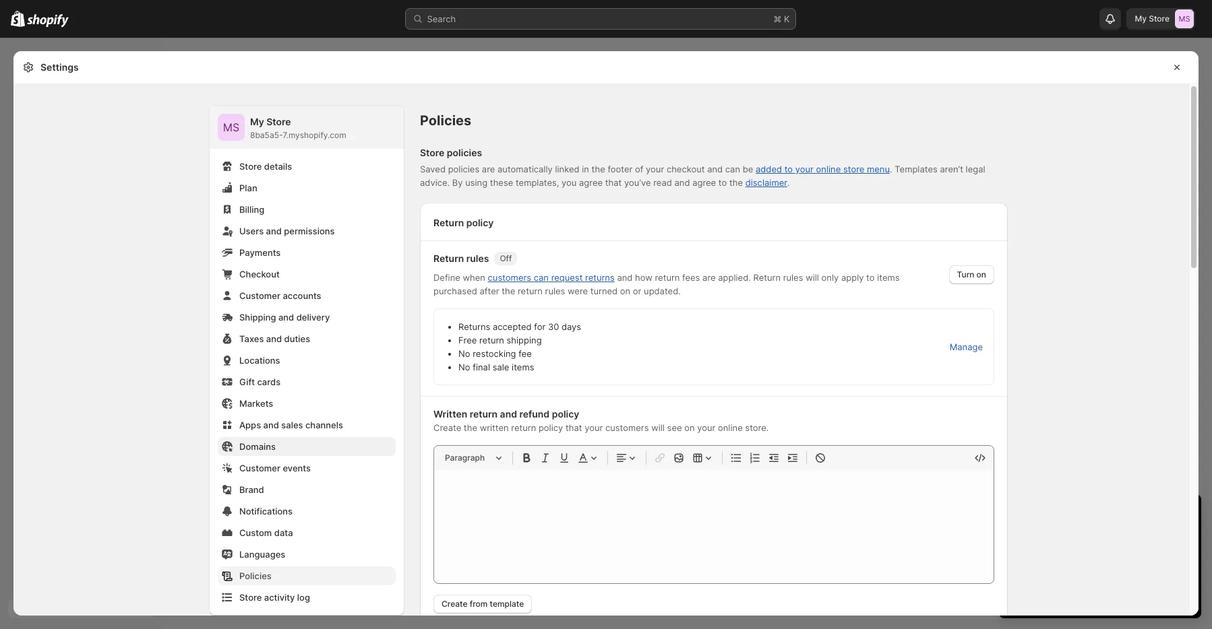 Task type: vqa. For each thing, say whether or not it's contained in the screenshot.
Select to the left
no



Task type: describe. For each thing, give the bounding box(es) containing it.
my for my store
[[1135, 13, 1147, 24]]

saved policies are automatically linked in the footer of your checkout and can be added to your online store menu .
[[420, 164, 892, 175]]

and inside 'link'
[[266, 334, 282, 345]]

8ba5a5-
[[250, 130, 283, 140]]

the left written
[[464, 423, 477, 434]]

return for return policy
[[434, 217, 464, 229]]

accepted
[[493, 322, 532, 332]]

refund
[[519, 409, 550, 420]]

0 vertical spatial can
[[725, 164, 740, 175]]

or
[[633, 286, 641, 297]]

written
[[434, 409, 467, 420]]

and inside and how return fees are applied. return rules will only apply to items purchased after the return rules were turned on or updated.
[[617, 272, 633, 283]]

markets link
[[218, 394, 396, 413]]

1 vertical spatial online
[[718, 423, 743, 434]]

in
[[582, 164, 589, 175]]

settings dialog
[[13, 51, 1199, 630]]

2 vertical spatial rules
[[545, 286, 565, 297]]

channels
[[305, 420, 343, 431]]

sales
[[281, 420, 303, 431]]

applied.
[[718, 272, 751, 283]]

30
[[548, 322, 559, 332]]

1 horizontal spatial customers
[[605, 423, 649, 434]]

brand
[[239, 485, 264, 496]]

saved
[[420, 164, 446, 175]]

data
[[274, 528, 293, 539]]

manage
[[950, 342, 983, 353]]

store inside my store 8ba5a5-7.myshopify.com
[[266, 116, 291, 127]]

return up 'updated.'
[[655, 272, 680, 283]]

turned
[[590, 286, 618, 297]]

languages link
[[218, 545, 396, 564]]

return inside and how return fees are applied. return rules will only apply to items purchased after the return rules were turned on or updated.
[[753, 272, 781, 283]]

turn on button
[[949, 266, 994, 285]]

payments
[[239, 247, 281, 258]]

store for store details
[[239, 161, 262, 172]]

and how return fees are applied. return rules will only apply to items purchased after the return rules were turned on or updated.
[[434, 272, 900, 297]]

sale
[[493, 362, 509, 373]]

that inside templates aren't legal advice. by using these templates, you agree that you've read and agree to the
[[605, 177, 622, 188]]

locations
[[239, 355, 280, 366]]

taxes and duties
[[239, 334, 310, 345]]

notifications
[[239, 506, 293, 517]]

customers can request returns link
[[488, 272, 615, 283]]

store activity log
[[239, 593, 310, 603]]

returns
[[458, 322, 490, 332]]

store details
[[239, 161, 292, 172]]

search
[[427, 13, 456, 24]]

disclaimer .
[[745, 177, 790, 188]]

permissions
[[284, 226, 335, 237]]

my store
[[1135, 13, 1170, 24]]

log
[[297, 593, 310, 603]]

checkout link
[[218, 265, 396, 284]]

templates
[[895, 164, 938, 175]]

policies link
[[218, 567, 396, 586]]

checkout
[[667, 164, 705, 175]]

linked
[[555, 164, 580, 175]]

1 no from the top
[[458, 349, 470, 359]]

paragraph
[[445, 453, 485, 463]]

⌘
[[774, 13, 782, 24]]

languages
[[239, 549, 285, 560]]

to inside and how return fees are applied. return rules will only apply to items purchased after the return rules were turned on or updated.
[[866, 272, 875, 283]]

you
[[562, 177, 577, 188]]

policy for refund
[[552, 409, 579, 420]]

create from template button
[[434, 595, 532, 614]]

returns
[[585, 272, 615, 283]]

from
[[470, 599, 488, 609]]

be
[[743, 164, 753, 175]]

the inside and how return fees are applied. return rules will only apply to items purchased after the return rules were turned on or updated.
[[502, 286, 515, 297]]

the right in
[[592, 164, 605, 175]]

settings
[[40, 61, 79, 73]]

shipping and delivery
[[239, 312, 330, 323]]

shop settings menu element
[[210, 106, 404, 616]]

and inside templates aren't legal advice. by using these templates, you agree that you've read and agree to the
[[675, 177, 690, 188]]

policies for saved
[[448, 164, 480, 175]]

to for your
[[785, 164, 793, 175]]

billing
[[239, 204, 264, 215]]

and up written
[[500, 409, 517, 420]]

domains
[[239, 442, 276, 452]]

store left my store image
[[1149, 13, 1170, 24]]

how
[[635, 272, 653, 283]]

2 agree from the left
[[693, 177, 716, 188]]

2 no from the top
[[458, 362, 470, 373]]

activity
[[264, 593, 295, 603]]

events
[[283, 463, 311, 474]]

define when customers can request returns
[[434, 272, 615, 283]]

shipping
[[239, 312, 276, 323]]

purchased
[[434, 286, 477, 297]]

items inside returns accepted for 30 days free return shipping no restocking fee no final sale items
[[512, 362, 534, 373]]

custom
[[239, 528, 272, 539]]

apps and sales channels link
[[218, 416, 396, 435]]

returns accepted for 30 days free return shipping no restocking fee no final sale items
[[458, 322, 581, 373]]

plan
[[239, 183, 257, 193]]

1 horizontal spatial .
[[890, 164, 892, 175]]

template
[[490, 599, 524, 609]]

were
[[568, 286, 588, 297]]

templates,
[[516, 177, 559, 188]]

policies for store
[[447, 147, 482, 158]]

apply
[[841, 272, 864, 283]]

restocking
[[473, 349, 516, 359]]

days
[[562, 322, 581, 332]]

added to your online store menu link
[[756, 164, 890, 175]]

0 horizontal spatial customers
[[488, 272, 531, 283]]

0 vertical spatial are
[[482, 164, 495, 175]]

apps and sales channels
[[239, 420, 343, 431]]

will for customers
[[651, 423, 665, 434]]

store policies
[[420, 147, 482, 158]]

read
[[653, 177, 672, 188]]

create from template
[[442, 599, 524, 609]]

and down customer accounts
[[278, 312, 294, 323]]

create for create from template
[[442, 599, 468, 609]]

the inside templates aren't legal advice. by using these templates, you agree that you've read and agree to the
[[729, 177, 743, 188]]

return down refund
[[511, 423, 536, 434]]

store details link
[[218, 157, 396, 176]]

you've
[[624, 177, 651, 188]]

off
[[500, 254, 512, 264]]

store
[[843, 164, 865, 175]]



Task type: locate. For each thing, give the bounding box(es) containing it.
1 vertical spatial policies
[[239, 571, 272, 582]]

policies up store policies
[[420, 113, 471, 129]]

rules up when
[[466, 253, 489, 264]]

will for rules
[[806, 272, 819, 283]]

on inside and how return fees are applied. return rules will only apply to items purchased after the return rules were turned on or updated.
[[620, 286, 631, 297]]

2 vertical spatial to
[[866, 272, 875, 283]]

1 horizontal spatial will
[[806, 272, 819, 283]]

return policy
[[434, 217, 494, 229]]

my up 8ba5a5-
[[250, 116, 264, 127]]

online left store.
[[718, 423, 743, 434]]

using
[[465, 177, 488, 188]]

0 vertical spatial items
[[877, 272, 900, 283]]

to for the
[[719, 177, 727, 188]]

2 vertical spatial policy
[[539, 423, 563, 434]]

store up 8ba5a5-
[[266, 116, 291, 127]]

1 horizontal spatial agree
[[693, 177, 716, 188]]

customer inside customer events link
[[239, 463, 280, 474]]

return up the define
[[434, 253, 464, 264]]

and left how
[[617, 272, 633, 283]]

0 vertical spatial create
[[434, 423, 461, 434]]

rules
[[466, 253, 489, 264], [783, 272, 803, 283], [545, 286, 565, 297]]

2 vertical spatial on
[[684, 423, 695, 434]]

0 vertical spatial no
[[458, 349, 470, 359]]

store for store policies
[[420, 147, 445, 158]]

. left templates
[[890, 164, 892, 175]]

these
[[490, 177, 513, 188]]

users
[[239, 226, 264, 237]]

online left store on the top
[[816, 164, 841, 175]]

turn
[[957, 270, 975, 280]]

0 horizontal spatial that
[[566, 423, 582, 434]]

request
[[551, 272, 583, 283]]

are
[[482, 164, 495, 175], [703, 272, 716, 283]]

disclaimer
[[745, 177, 788, 188]]

to right "added"
[[785, 164, 793, 175]]

fees
[[682, 272, 700, 283]]

store up plan
[[239, 161, 262, 172]]

my store image
[[218, 114, 245, 141]]

1 agree from the left
[[579, 177, 603, 188]]

1 vertical spatial policy
[[552, 409, 579, 420]]

see
[[667, 423, 682, 434]]

policy for return
[[539, 423, 563, 434]]

return up return rules
[[434, 217, 464, 229]]

1 vertical spatial create
[[442, 599, 468, 609]]

my store image
[[1175, 9, 1194, 28]]

0 vertical spatial customer
[[239, 291, 280, 301]]

dialog
[[1204, 51, 1212, 616]]

fee
[[519, 349, 532, 359]]

customer down domains
[[239, 463, 280, 474]]

return
[[655, 272, 680, 283], [518, 286, 543, 297], [479, 335, 504, 346], [470, 409, 498, 420], [511, 423, 536, 434]]

cards
[[257, 377, 281, 388]]

checkout
[[239, 269, 280, 280]]

billing link
[[218, 200, 396, 219]]

and right apps
[[263, 420, 279, 431]]

brand link
[[218, 481, 396, 500]]

my inside my store 8ba5a5-7.myshopify.com
[[250, 116, 264, 127]]

1 horizontal spatial online
[[816, 164, 841, 175]]

plan link
[[218, 179, 396, 198]]

1 vertical spatial on
[[620, 286, 631, 297]]

return inside returns accepted for 30 days free return shipping no restocking fee no final sale items
[[479, 335, 504, 346]]

2 horizontal spatial to
[[866, 272, 875, 283]]

shopify image
[[11, 11, 25, 27], [27, 14, 69, 27]]

0 vertical spatial customers
[[488, 272, 531, 283]]

rules down customers can request returns link
[[545, 286, 565, 297]]

of
[[635, 164, 644, 175]]

2 customer from the top
[[239, 463, 280, 474]]

1 horizontal spatial shopify image
[[27, 14, 69, 27]]

domains link
[[218, 438, 396, 456]]

taxes
[[239, 334, 264, 345]]

2 vertical spatial return
[[753, 272, 781, 283]]

online
[[816, 164, 841, 175], [718, 423, 743, 434]]

policy right refund
[[552, 409, 579, 420]]

⌘ k
[[774, 13, 790, 24]]

and right 'users'
[[266, 226, 282, 237]]

written return and refund policy
[[434, 409, 579, 420]]

will left see
[[651, 423, 665, 434]]

policies down languages
[[239, 571, 272, 582]]

0 vertical spatial return
[[434, 217, 464, 229]]

0 horizontal spatial on
[[620, 286, 631, 297]]

1 vertical spatial no
[[458, 362, 470, 373]]

automatically
[[498, 164, 553, 175]]

1 horizontal spatial to
[[785, 164, 793, 175]]

on right turn
[[977, 270, 986, 280]]

when
[[463, 272, 485, 283]]

for
[[534, 322, 546, 332]]

customers left see
[[605, 423, 649, 434]]

policies
[[447, 147, 482, 158], [448, 164, 480, 175]]

aren't
[[940, 164, 963, 175]]

delivery
[[296, 312, 330, 323]]

0 horizontal spatial policies
[[239, 571, 272, 582]]

return down define when customers can request returns
[[518, 286, 543, 297]]

written
[[480, 423, 509, 434]]

will left only
[[806, 272, 819, 283]]

0 horizontal spatial .
[[788, 177, 790, 188]]

1 vertical spatial return
[[434, 253, 464, 264]]

create inside button
[[442, 599, 468, 609]]

ms button
[[218, 114, 245, 141]]

gift cards
[[239, 377, 281, 388]]

1 horizontal spatial items
[[877, 272, 900, 283]]

and right taxes
[[266, 334, 282, 345]]

0 horizontal spatial will
[[651, 423, 665, 434]]

markets
[[239, 398, 273, 409]]

footer
[[608, 164, 633, 175]]

create for create the written return policy that your customers will see on your online store.
[[434, 423, 461, 434]]

items inside and how return fees are applied. return rules will only apply to items purchased after the return rules were turned on or updated.
[[877, 272, 900, 283]]

the right after at left
[[502, 286, 515, 297]]

1 vertical spatial are
[[703, 272, 716, 283]]

legal
[[966, 164, 985, 175]]

0 horizontal spatial agree
[[579, 177, 603, 188]]

store for store activity log
[[239, 593, 262, 603]]

and right the 'checkout'
[[707, 164, 723, 175]]

to inside templates aren't legal advice. by using these templates, you agree that you've read and agree to the
[[719, 177, 727, 188]]

1 horizontal spatial rules
[[545, 286, 565, 297]]

on right see
[[684, 423, 695, 434]]

0 horizontal spatial are
[[482, 164, 495, 175]]

return up written
[[470, 409, 498, 420]]

taxes and duties link
[[218, 330, 396, 349]]

gift cards link
[[218, 373, 396, 392]]

0 horizontal spatial items
[[512, 362, 534, 373]]

customers down 'off'
[[488, 272, 531, 283]]

1 vertical spatial customer
[[239, 463, 280, 474]]

customers
[[488, 272, 531, 283], [605, 423, 649, 434]]

menu
[[867, 164, 890, 175]]

my store 8ba5a5-7.myshopify.com
[[250, 116, 346, 140]]

0 horizontal spatial online
[[718, 423, 743, 434]]

gift
[[239, 377, 255, 388]]

0 vertical spatial my
[[1135, 13, 1147, 24]]

templates aren't legal advice. by using these templates, you agree that you've read and agree to the
[[420, 164, 985, 188]]

return up restocking in the bottom of the page
[[479, 335, 504, 346]]

advice.
[[420, 177, 450, 188]]

0 vertical spatial that
[[605, 177, 622, 188]]

1 horizontal spatial policies
[[420, 113, 471, 129]]

1 vertical spatial rules
[[783, 272, 803, 283]]

added
[[756, 164, 782, 175]]

shipping
[[507, 335, 542, 346]]

paragraph button
[[440, 450, 507, 467]]

policy down refund
[[539, 423, 563, 434]]

1 vertical spatial my
[[250, 116, 264, 127]]

create left from
[[442, 599, 468, 609]]

0 vertical spatial on
[[977, 270, 986, 280]]

1 horizontal spatial that
[[605, 177, 622, 188]]

1 horizontal spatial on
[[684, 423, 695, 434]]

1 horizontal spatial can
[[725, 164, 740, 175]]

policies
[[420, 113, 471, 129], [239, 571, 272, 582]]

return rules
[[434, 253, 489, 264]]

to right the apply
[[866, 272, 875, 283]]

will inside and how return fees are applied. return rules will only apply to items purchased after the return rules were turned on or updated.
[[806, 272, 819, 283]]

are inside and how return fees are applied. return rules will only apply to items purchased after the return rules were turned on or updated.
[[703, 272, 716, 283]]

notifications link
[[218, 502, 396, 521]]

0 horizontal spatial to
[[719, 177, 727, 188]]

define
[[434, 272, 460, 283]]

customer down checkout
[[239, 291, 280, 301]]

customer accounts link
[[218, 287, 396, 305]]

3 days left in your trial element
[[999, 530, 1201, 619]]

on left "or"
[[620, 286, 631, 297]]

after
[[480, 286, 499, 297]]

the down be
[[729, 177, 743, 188]]

0 vertical spatial to
[[785, 164, 793, 175]]

0 horizontal spatial shopify image
[[11, 11, 25, 27]]

store activity log link
[[218, 589, 396, 607]]

0 vertical spatial will
[[806, 272, 819, 283]]

0 horizontal spatial my
[[250, 116, 264, 127]]

on inside button
[[977, 270, 986, 280]]

agree down the 'checkout'
[[693, 177, 716, 188]]

2 horizontal spatial rules
[[783, 272, 803, 283]]

7.myshopify.com
[[283, 130, 346, 140]]

0 horizontal spatial can
[[534, 272, 549, 283]]

return for return rules
[[434, 253, 464, 264]]

0 vertical spatial policies
[[447, 147, 482, 158]]

agree
[[579, 177, 603, 188], [693, 177, 716, 188]]

create down written
[[434, 423, 461, 434]]

duties
[[284, 334, 310, 345]]

are right fees
[[703, 272, 716, 283]]

customer for customer events
[[239, 463, 280, 474]]

1 vertical spatial policies
[[448, 164, 480, 175]]

0 vertical spatial .
[[890, 164, 892, 175]]

. down added to your online store menu link
[[788, 177, 790, 188]]

and down the 'checkout'
[[675, 177, 690, 188]]

1 vertical spatial items
[[512, 362, 534, 373]]

1 vertical spatial customers
[[605, 423, 649, 434]]

customer
[[239, 291, 280, 301], [239, 463, 280, 474]]

rules left only
[[783, 272, 803, 283]]

customer accounts
[[239, 291, 321, 301]]

0 vertical spatial rules
[[466, 253, 489, 264]]

1 vertical spatial to
[[719, 177, 727, 188]]

agree down in
[[579, 177, 603, 188]]

0 horizontal spatial rules
[[466, 253, 489, 264]]

store up saved
[[420, 147, 445, 158]]

1 vertical spatial will
[[651, 423, 665, 434]]

return right applied.
[[753, 272, 781, 283]]

no
[[458, 349, 470, 359], [458, 362, 470, 373]]

updated.
[[644, 286, 681, 297]]

details
[[264, 161, 292, 172]]

policies inside shop settings menu element
[[239, 571, 272, 582]]

0 vertical spatial online
[[816, 164, 841, 175]]

turn on
[[957, 270, 986, 280]]

policy down using
[[466, 217, 494, 229]]

to left disclaimer
[[719, 177, 727, 188]]

users and permissions
[[239, 226, 335, 237]]

1 vertical spatial that
[[566, 423, 582, 434]]

store left activity
[[239, 593, 262, 603]]

1 vertical spatial .
[[788, 177, 790, 188]]

custom data
[[239, 528, 293, 539]]

0 vertical spatial policies
[[420, 113, 471, 129]]

customer for customer accounts
[[239, 291, 280, 301]]

1 vertical spatial can
[[534, 272, 549, 283]]

manage link
[[942, 338, 991, 357]]

.
[[890, 164, 892, 175], [788, 177, 790, 188]]

no left final
[[458, 362, 470, 373]]

users and permissions link
[[218, 222, 396, 241]]

items down fee
[[512, 362, 534, 373]]

can left request
[[534, 272, 549, 283]]

payments link
[[218, 243, 396, 262]]

0 vertical spatial policy
[[466, 217, 494, 229]]

my for my store 8ba5a5-7.myshopify.com
[[250, 116, 264, 127]]

2 horizontal spatial on
[[977, 270, 986, 280]]

1 horizontal spatial are
[[703, 272, 716, 283]]

customer events
[[239, 463, 311, 474]]

no down free
[[458, 349, 470, 359]]

my left my store image
[[1135, 13, 1147, 24]]

items right the apply
[[877, 272, 900, 283]]

store.
[[745, 423, 769, 434]]

can left be
[[725, 164, 740, 175]]

1 customer from the top
[[239, 291, 280, 301]]

are up using
[[482, 164, 495, 175]]

1 horizontal spatial my
[[1135, 13, 1147, 24]]



